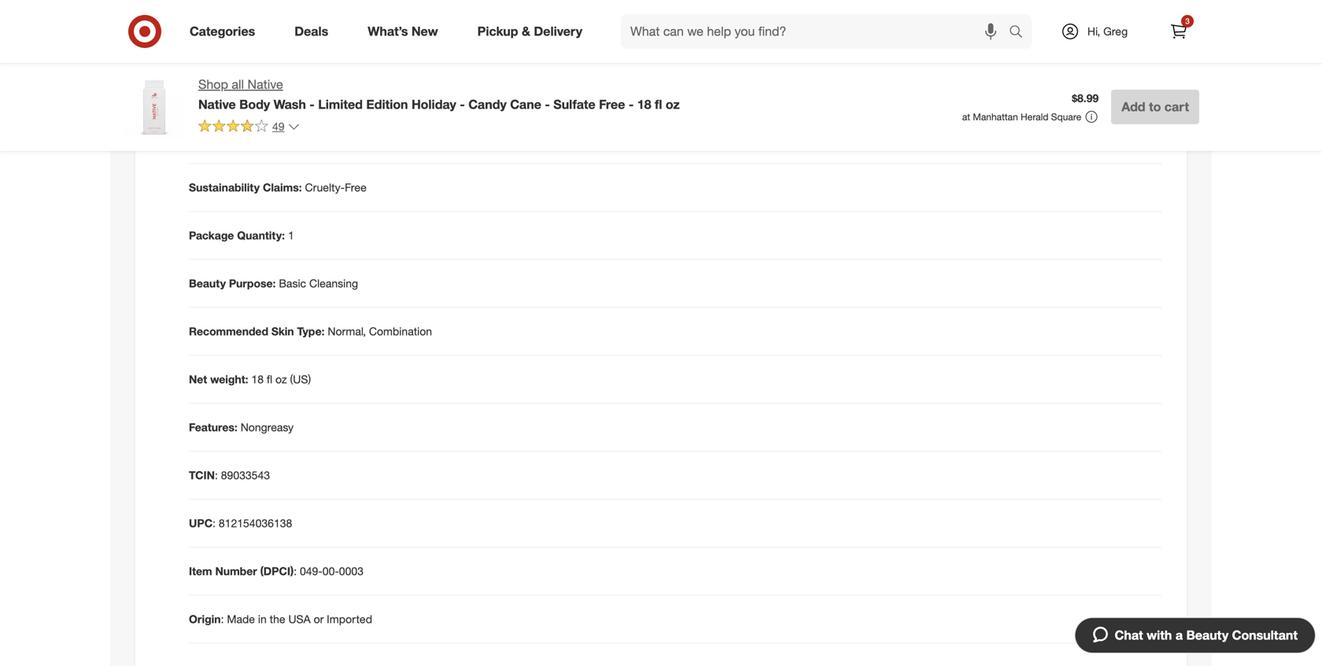 Task type: describe. For each thing, give the bounding box(es) containing it.
suggested age: 16 years and up
[[189, 37, 356, 51]]

manhattan
[[973, 111, 1018, 123]]

product
[[189, 133, 231, 147]]

0003
[[339, 565, 364, 579]]

origin : made in the usa or imported
[[189, 613, 372, 627]]

net
[[189, 373, 207, 387]]

add to cart button
[[1112, 90, 1200, 124]]

what's
[[368, 24, 408, 39]]

product form: liquid
[[189, 133, 297, 147]]

categories link
[[176, 14, 275, 49]]

at
[[962, 111, 970, 123]]

2 free, from the left
[[350, 85, 374, 99]]

what's new link
[[354, 14, 458, 49]]

image of native body wash - limited edition holiday - candy cane - sulfate free - 18 fl oz image
[[123, 76, 186, 139]]

0 horizontal spatial free
[[345, 181, 367, 195]]

claims:
[[263, 181, 302, 195]]

49 link
[[198, 119, 300, 137]]

add to cart
[[1122, 99, 1189, 115]]

chat with a beauty consultant button
[[1075, 618, 1316, 654]]

3 free, from the left
[[423, 85, 447, 99]]

imported
[[327, 613, 372, 627]]

pickup & delivery link
[[464, 14, 602, 49]]

812154036138
[[219, 517, 292, 531]]

(us)
[[290, 373, 311, 387]]

049-
[[300, 565, 323, 579]]

wash
[[274, 97, 306, 112]]

suggested
[[189, 37, 245, 51]]

3 - from the left
[[545, 97, 550, 112]]

pickup
[[477, 24, 518, 39]]

categories
[[190, 24, 255, 39]]

quantity:
[[237, 229, 285, 243]]

greg
[[1104, 24, 1128, 38]]

sulfate-
[[261, 85, 299, 99]]

oz inside shop all native native body wash - limited edition holiday - candy cane - sulfate free - 18 fl oz
[[666, 97, 680, 112]]

What can we help you find? suggestions appear below search field
[[621, 14, 1013, 49]]

at manhattan herald square
[[962, 111, 1082, 123]]

&
[[522, 24, 530, 39]]

00-
[[323, 565, 339, 579]]

: left 049-
[[294, 565, 297, 579]]

all
[[232, 77, 244, 92]]

tcin : 89033543
[[189, 469, 270, 483]]

cane
[[510, 97, 541, 112]]

16
[[275, 37, 287, 51]]

cruelty-
[[305, 181, 345, 195]]

health
[[189, 85, 223, 99]]

or
[[314, 613, 324, 627]]

weight:
[[210, 373, 248, 387]]

free inside shop all native native body wash - limited edition holiday - candy cane - sulfate free - 18 fl oz
[[599, 97, 625, 112]]

health facts: sulfate-free, dye-free, paraben-free, phthalate-free
[[189, 85, 523, 99]]

new
[[412, 24, 438, 39]]

delivery
[[534, 24, 582, 39]]

1 vertical spatial fl
[[267, 373, 272, 387]]

combination
[[369, 325, 432, 339]]

a
[[1176, 628, 1183, 643]]

dye-
[[327, 85, 350, 99]]

cleansing
[[309, 277, 358, 291]]

0 vertical spatial native
[[248, 77, 283, 92]]

what's new
[[368, 24, 438, 39]]

hi, greg
[[1088, 24, 1128, 38]]

fl inside shop all native native body wash - limited edition holiday - candy cane - sulfate free - 18 fl oz
[[655, 97, 662, 112]]

shop
[[198, 77, 228, 92]]

item number (dpci) : 049-00-0003
[[189, 565, 364, 579]]

candy
[[469, 97, 507, 112]]



Task type: vqa. For each thing, say whether or not it's contained in the screenshot.


Task type: locate. For each thing, give the bounding box(es) containing it.
1 vertical spatial beauty
[[1187, 628, 1229, 643]]

net weight: 18 fl oz (us)
[[189, 373, 311, 387]]

recommended
[[189, 325, 268, 339]]

0 vertical spatial beauty
[[189, 277, 226, 291]]

sustainability claims: cruelty-free
[[189, 181, 367, 195]]

beauty purpose: basic cleansing
[[189, 277, 358, 291]]

native
[[248, 77, 283, 92], [198, 97, 236, 112]]

body
[[239, 97, 270, 112]]

oz
[[666, 97, 680, 112], [276, 373, 287, 387]]

:
[[215, 469, 218, 483], [213, 517, 216, 531], [294, 565, 297, 579], [221, 613, 224, 627]]

features:
[[189, 421, 238, 435]]

with
[[1147, 628, 1172, 643]]

0 horizontal spatial native
[[198, 97, 236, 112]]

18 right weight: in the bottom of the page
[[251, 373, 264, 387]]

: for 89033543
[[215, 469, 218, 483]]

edition
[[366, 97, 408, 112]]

0 vertical spatial fl
[[655, 97, 662, 112]]

: left 89033543
[[215, 469, 218, 483]]

89033543
[[221, 469, 270, 483]]

fl
[[655, 97, 662, 112], [267, 373, 272, 387]]

1 horizontal spatial 18
[[637, 97, 651, 112]]

49
[[272, 120, 285, 133]]

1 horizontal spatial free
[[501, 85, 523, 99]]

- right cane
[[545, 97, 550, 112]]

beauty right a
[[1187, 628, 1229, 643]]

0 horizontal spatial oz
[[276, 373, 287, 387]]

1 - from the left
[[310, 97, 315, 112]]

free
[[501, 85, 523, 99], [599, 97, 625, 112], [345, 181, 367, 195]]

item
[[189, 565, 212, 579]]

consultant
[[1232, 628, 1298, 643]]

1 free, from the left
[[299, 85, 324, 99]]

chat with a beauty consultant
[[1115, 628, 1298, 643]]

: for 812154036138
[[213, 517, 216, 531]]

skin
[[271, 325, 294, 339]]

deals link
[[281, 14, 348, 49]]

: left made
[[221, 613, 224, 627]]

-
[[310, 97, 315, 112], [460, 97, 465, 112], [545, 97, 550, 112], [629, 97, 634, 112]]

nongreasy
[[241, 421, 294, 435]]

limited
[[318, 97, 363, 112]]

up
[[342, 37, 356, 51]]

hi,
[[1088, 24, 1101, 38]]

add
[[1122, 99, 1146, 115]]

free,
[[299, 85, 324, 99], [350, 85, 374, 99], [423, 85, 447, 99]]

the
[[270, 613, 285, 627]]

0 horizontal spatial 18
[[251, 373, 264, 387]]

package quantity: 1
[[189, 229, 294, 243]]

18 inside shop all native native body wash - limited edition holiday - candy cane - sulfate free - 18 fl oz
[[637, 97, 651, 112]]

form:
[[234, 133, 264, 147]]

features: nongreasy
[[189, 421, 294, 435]]

beauty left purpose:
[[189, 277, 226, 291]]

0 vertical spatial oz
[[666, 97, 680, 112]]

sulfate
[[554, 97, 596, 112]]

tcin
[[189, 469, 215, 483]]

to
[[1149, 99, 1161, 115]]

- right the sulfate
[[629, 97, 634, 112]]

paraben-
[[377, 85, 423, 99]]

shop all native native body wash - limited edition holiday - candy cane - sulfate free - 18 fl oz
[[198, 77, 680, 112]]

number
[[215, 565, 257, 579]]

(dpci)
[[260, 565, 294, 579]]

made
[[227, 613, 255, 627]]

18 right the sulfate
[[637, 97, 651, 112]]

beauty inside chat with a beauty consultant button
[[1187, 628, 1229, 643]]

- right wash
[[310, 97, 315, 112]]

: left 812154036138
[[213, 517, 216, 531]]

free, left phthalate- on the left of the page
[[423, 85, 447, 99]]

2 - from the left
[[460, 97, 465, 112]]

type:
[[297, 325, 325, 339]]

in
[[258, 613, 267, 627]]

free, left 'paraben-'
[[350, 85, 374, 99]]

1 horizontal spatial fl
[[655, 97, 662, 112]]

1 horizontal spatial free,
[[350, 85, 374, 99]]

square
[[1051, 111, 1082, 123]]

free down pickup
[[501, 85, 523, 99]]

search
[[1002, 25, 1040, 41]]

free, left dye- at the top left
[[299, 85, 324, 99]]

upc : 812154036138
[[189, 517, 292, 531]]

chat
[[1115, 628, 1143, 643]]

normal,
[[328, 325, 366, 339]]

phthalate-
[[450, 85, 501, 99]]

1 vertical spatial 18
[[251, 373, 264, 387]]

1 horizontal spatial oz
[[666, 97, 680, 112]]

native down shop on the top of the page
[[198, 97, 236, 112]]

0 vertical spatial 18
[[637, 97, 651, 112]]

facts:
[[226, 85, 257, 99]]

3
[[1186, 16, 1190, 26]]

native up body
[[248, 77, 283, 92]]

- left "candy"
[[460, 97, 465, 112]]

1 horizontal spatial native
[[248, 77, 283, 92]]

free right claims:
[[345, 181, 367, 195]]

free right the sulfate
[[599, 97, 625, 112]]

recommended skin type: normal, combination
[[189, 325, 432, 339]]

origin
[[189, 613, 221, 627]]

2 horizontal spatial free,
[[423, 85, 447, 99]]

age:
[[248, 37, 272, 51]]

0 horizontal spatial beauty
[[189, 277, 226, 291]]

: for made
[[221, 613, 224, 627]]

search button
[[1002, 14, 1040, 52]]

cart
[[1165, 99, 1189, 115]]

deals
[[295, 24, 328, 39]]

herald
[[1021, 111, 1049, 123]]

3 link
[[1162, 14, 1196, 49]]

liquid
[[267, 133, 297, 147]]

18
[[637, 97, 651, 112], [251, 373, 264, 387]]

years
[[290, 37, 317, 51]]

sustainability
[[189, 181, 260, 195]]

holiday
[[412, 97, 456, 112]]

package
[[189, 229, 234, 243]]

1 vertical spatial native
[[198, 97, 236, 112]]

usa
[[288, 613, 311, 627]]

1 horizontal spatial beauty
[[1187, 628, 1229, 643]]

1 vertical spatial oz
[[276, 373, 287, 387]]

1
[[288, 229, 294, 243]]

0 horizontal spatial free,
[[299, 85, 324, 99]]

2 horizontal spatial free
[[599, 97, 625, 112]]

pickup & delivery
[[477, 24, 582, 39]]

0 horizontal spatial fl
[[267, 373, 272, 387]]

basic
[[279, 277, 306, 291]]

4 - from the left
[[629, 97, 634, 112]]

purpose:
[[229, 277, 276, 291]]

and
[[320, 37, 339, 51]]



